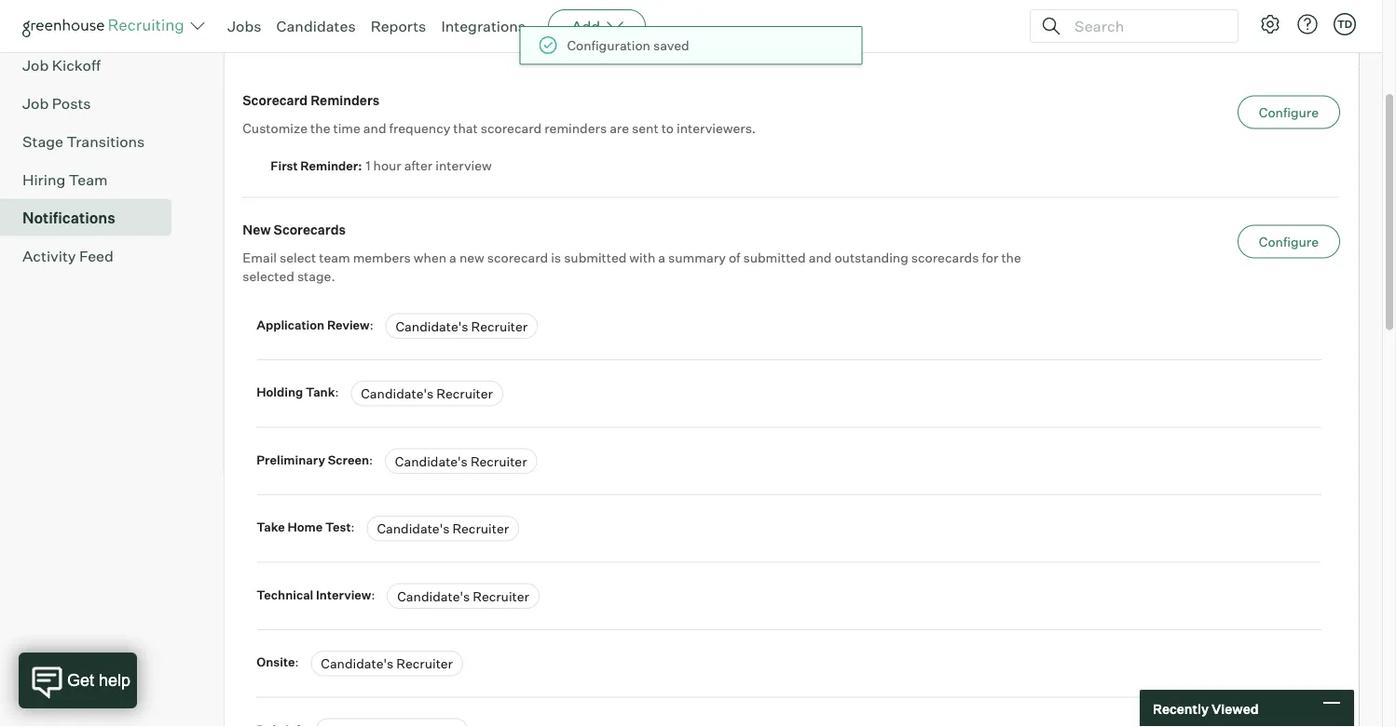 Task type: vqa. For each thing, say whether or not it's contained in the screenshot.
the bottom the
yes



Task type: locate. For each thing, give the bounding box(es) containing it.
interview
[[316, 588, 371, 603]]

submitted right the of
[[743, 249, 806, 266]]

2 vertical spatial job
[[22, 94, 49, 112]]

: right "holding"
[[335, 385, 339, 400]]

candidate's right test
[[377, 521, 450, 537]]

candidate's recruiter for preliminary screen :
[[395, 454, 527, 470]]

application review :
[[257, 318, 376, 332]]

review
[[327, 318, 370, 332]]

notifications
[[340, 30, 451, 53], [22, 208, 115, 227]]

: for holding tank :
[[335, 385, 339, 400]]

: right preliminary
[[369, 453, 373, 468]]

2 configure button from the top
[[1238, 225, 1340, 259]]

1
[[366, 157, 370, 174]]

holding
[[257, 385, 303, 400]]

0 vertical spatial the
[[310, 120, 330, 136]]

1 configure button from the top
[[1238, 96, 1340, 129]]

1 vertical spatial configure button
[[1238, 225, 1340, 259]]

1 job from the top
[[22, 17, 49, 36]]

email
[[243, 249, 277, 266]]

a
[[449, 249, 457, 266], [658, 249, 665, 266]]

notifications up reminders
[[340, 30, 451, 53]]

1 vertical spatial and
[[809, 249, 832, 266]]

td button
[[1330, 9, 1360, 39]]

transitions
[[67, 132, 145, 151]]

0 vertical spatial scorecard
[[246, 30, 336, 53]]

: left 1
[[358, 158, 362, 173]]

job
[[22, 17, 49, 36], [22, 56, 49, 74], [22, 94, 49, 112]]

scorecard
[[481, 120, 542, 136], [487, 249, 548, 266]]

candidate's recruiter for take home test :
[[377, 521, 509, 537]]

: for first reminder : 1 hour after interview
[[358, 158, 362, 173]]

that
[[453, 120, 478, 136]]

configure button for customize the time and frequency that scorecard reminders are sent to interviewers.
[[1238, 96, 1340, 129]]

1 horizontal spatial a
[[658, 249, 665, 266]]

candidate's right the interview in the left bottom of the page
[[397, 589, 470, 605]]

scorecard right that
[[481, 120, 542, 136]]

job for job info
[[22, 17, 49, 36]]

1 submitted from the left
[[564, 249, 627, 266]]

0 horizontal spatial notifications
[[22, 208, 115, 227]]

time
[[333, 120, 360, 136]]

the right for
[[1001, 249, 1021, 266]]

candidate's down when
[[396, 318, 468, 335]]

1 configure from the top
[[1259, 104, 1319, 120]]

recently
[[1153, 701, 1209, 717]]

0 vertical spatial notifications
[[340, 30, 451, 53]]

greenhouse recruiting image
[[22, 15, 190, 37]]

: inside first reminder : 1 hour after interview
[[358, 158, 362, 173]]

configure
[[1259, 104, 1319, 120], [1259, 234, 1319, 250]]

0 vertical spatial scorecard
[[481, 120, 542, 136]]

outstanding
[[835, 249, 908, 266]]

configuration
[[567, 37, 650, 54]]

stage
[[22, 132, 63, 151]]

tank
[[306, 385, 335, 400]]

submitted
[[564, 249, 627, 266], [743, 249, 806, 266]]

take
[[257, 520, 285, 535]]

2 job from the top
[[22, 56, 49, 74]]

candidate's for preliminary screen :
[[395, 454, 468, 470]]

candidates link
[[276, 17, 356, 35]]

0 vertical spatial configure
[[1259, 104, 1319, 120]]

0 horizontal spatial submitted
[[564, 249, 627, 266]]

recruiter for technical interview :
[[473, 589, 529, 605]]

2 configure from the top
[[1259, 234, 1319, 250]]

candidate's for holding tank :
[[361, 386, 434, 402]]

1 horizontal spatial the
[[1001, 249, 1021, 266]]

integrations link
[[441, 17, 526, 35]]

candidate's right screen
[[395, 454, 468, 470]]

1 vertical spatial notifications
[[22, 208, 115, 227]]

viewed
[[1212, 701, 1259, 717]]

: down members
[[370, 318, 373, 332]]

a right with
[[658, 249, 665, 266]]

recruiter for application review :
[[471, 318, 528, 335]]

configure button
[[1238, 96, 1340, 129], [1238, 225, 1340, 259]]

and right the time
[[363, 120, 386, 136]]

preliminary screen :
[[257, 453, 375, 468]]

hiring team
[[22, 170, 108, 189]]

1 vertical spatial scorecard
[[487, 249, 548, 266]]

info
[[52, 17, 78, 36]]

a left new
[[449, 249, 457, 266]]

job kickoff
[[22, 56, 101, 74]]

: down "technical"
[[295, 655, 299, 670]]

the left the time
[[310, 120, 330, 136]]

email select team members when a new scorecard is submitted with a summary of submitted and outstanding scorecards for the selected stage.
[[243, 249, 1021, 284]]

1 vertical spatial configure
[[1259, 234, 1319, 250]]

1 vertical spatial the
[[1001, 249, 1021, 266]]

3 job from the top
[[22, 94, 49, 112]]

recruiter
[[471, 318, 528, 335], [436, 386, 493, 402], [471, 454, 527, 470], [452, 521, 509, 537], [473, 589, 529, 605], [396, 656, 453, 673]]

0 horizontal spatial and
[[363, 120, 386, 136]]

0 vertical spatial job
[[22, 17, 49, 36]]

reports link
[[371, 17, 426, 35]]

jobs link
[[227, 17, 261, 35]]

notifications up "activity feed"
[[22, 208, 115, 227]]

hiring team link
[[22, 168, 164, 191]]

1 a from the left
[[449, 249, 457, 266]]

candidate's recruiter for application review :
[[396, 318, 528, 335]]

1 vertical spatial job
[[22, 56, 49, 74]]

integrations
[[441, 17, 526, 35]]

scorecard left the is
[[487, 249, 548, 266]]

candidate's for technical interview :
[[397, 589, 470, 605]]

holding tank :
[[257, 385, 341, 400]]

reminders
[[311, 92, 380, 108]]

Search text field
[[1070, 13, 1221, 40]]

candidate's right tank on the left of the page
[[361, 386, 434, 402]]

candidate's down the interview in the left bottom of the page
[[321, 656, 394, 673]]

: right "technical"
[[371, 588, 375, 603]]

add button
[[548, 9, 646, 43]]

new
[[459, 249, 484, 266]]

1 horizontal spatial and
[[809, 249, 832, 266]]

technical
[[257, 588, 313, 603]]

candidate's
[[396, 318, 468, 335], [361, 386, 434, 402], [395, 454, 468, 470], [377, 521, 450, 537], [397, 589, 470, 605], [321, 656, 394, 673]]

scorecards
[[274, 222, 346, 238]]

job for job posts
[[22, 94, 49, 112]]

and
[[363, 120, 386, 136], [809, 249, 832, 266]]

candidate's recruiter for technical interview :
[[397, 589, 529, 605]]

new scorecards
[[243, 222, 346, 238]]

first reminder : 1 hour after interview
[[271, 157, 492, 174]]

the
[[310, 120, 330, 136], [1001, 249, 1021, 266]]

preliminary
[[257, 453, 325, 468]]

feed
[[79, 247, 114, 265]]

1 horizontal spatial submitted
[[743, 249, 806, 266]]

scorecard for scorecard notifications
[[246, 30, 336, 53]]

0 horizontal spatial a
[[449, 249, 457, 266]]

submitted right the is
[[564, 249, 627, 266]]

job left kickoff
[[22, 56, 49, 74]]

and inside email select team members when a new scorecard is submitted with a summary of submitted and outstanding scorecards for the selected stage.
[[809, 249, 832, 266]]

candidate's recruiter
[[396, 318, 528, 335], [361, 386, 493, 402], [395, 454, 527, 470], [377, 521, 509, 537], [397, 589, 529, 605], [321, 656, 453, 673]]

add
[[571, 17, 600, 35]]

reports
[[371, 17, 426, 35]]

saved
[[653, 37, 689, 54]]

the inside email select team members when a new scorecard is submitted with a summary of submitted and outstanding scorecards for the selected stage.
[[1001, 249, 1021, 266]]

scorecard reminders
[[243, 92, 380, 108]]

job left the info
[[22, 17, 49, 36]]

home
[[288, 520, 323, 535]]

job left 'posts'
[[22, 94, 49, 112]]

customize the time and frequency that scorecard reminders are sent to interviewers.
[[243, 120, 756, 136]]

and left outstanding
[[809, 249, 832, 266]]

1 vertical spatial scorecard
[[243, 92, 308, 108]]

configure button for email select team members when a new scorecard is submitted with a summary of submitted and outstanding scorecards for the selected stage.
[[1238, 225, 1340, 259]]

: right home
[[351, 520, 355, 535]]

candidate's for onsite :
[[321, 656, 394, 673]]

stage transitions link
[[22, 130, 164, 153]]

candidates
[[276, 17, 356, 35]]

reminder
[[300, 158, 358, 173]]

0 vertical spatial configure button
[[1238, 96, 1340, 129]]

activity feed link
[[22, 245, 164, 267]]

: for application review :
[[370, 318, 373, 332]]

frequency
[[389, 120, 450, 136]]

job kickoff link
[[22, 54, 164, 76]]

candidate's for take home test :
[[377, 521, 450, 537]]

after
[[404, 157, 433, 174]]



Task type: describe. For each thing, give the bounding box(es) containing it.
configure for email select team members when a new scorecard is submitted with a summary of submitted and outstanding scorecards for the selected stage.
[[1259, 234, 1319, 250]]

first
[[271, 158, 298, 173]]

to
[[661, 120, 674, 136]]

configure image
[[1259, 13, 1281, 35]]

notifications link
[[22, 207, 164, 229]]

customize
[[243, 120, 308, 136]]

scorecard notifications
[[246, 30, 451, 53]]

2 submitted from the left
[[743, 249, 806, 266]]

with
[[629, 249, 655, 266]]

of
[[729, 249, 740, 266]]

2 a from the left
[[658, 249, 665, 266]]

when
[[414, 249, 447, 266]]

hiring
[[22, 170, 66, 189]]

recruiter for holding tank :
[[436, 386, 493, 402]]

hour
[[373, 157, 401, 174]]

are
[[610, 120, 629, 136]]

selected
[[243, 268, 294, 284]]

: for preliminary screen :
[[369, 453, 373, 468]]

scorecards
[[911, 249, 979, 266]]

test
[[325, 520, 351, 535]]

: for technical interview :
[[371, 588, 375, 603]]

stage transitions
[[22, 132, 145, 151]]

select
[[280, 249, 316, 266]]

job info
[[22, 17, 78, 36]]

onsite
[[257, 655, 295, 670]]

sent
[[632, 120, 659, 136]]

recruiter for onsite :
[[396, 656, 453, 673]]

candidate's recruiter for onsite :
[[321, 656, 453, 673]]

recruiter for take home test :
[[452, 521, 509, 537]]

0 vertical spatial and
[[363, 120, 386, 136]]

onsite :
[[257, 655, 301, 670]]

job for job kickoff
[[22, 56, 49, 74]]

jobs
[[227, 17, 261, 35]]

interview
[[435, 157, 492, 174]]

recruiter for preliminary screen :
[[471, 454, 527, 470]]

posts
[[52, 94, 91, 112]]

interviewers.
[[677, 120, 756, 136]]

activity feed
[[22, 247, 114, 265]]

scorecard for scorecard reminders
[[243, 92, 308, 108]]

team
[[69, 170, 108, 189]]

configuration saved
[[567, 37, 689, 54]]

summary
[[668, 249, 726, 266]]

is
[[551, 249, 561, 266]]

activity
[[22, 247, 76, 265]]

scorecard inside email select team members when a new scorecard is submitted with a summary of submitted and outstanding scorecards for the selected stage.
[[487, 249, 548, 266]]

job posts
[[22, 94, 91, 112]]

job posts link
[[22, 92, 164, 114]]

td
[[1337, 18, 1352, 30]]

recently viewed
[[1153, 701, 1259, 717]]

td button
[[1334, 13, 1356, 35]]

job info link
[[22, 16, 164, 38]]

members
[[353, 249, 411, 266]]

application
[[257, 318, 324, 332]]

take home test :
[[257, 520, 357, 535]]

stage.
[[297, 268, 335, 284]]

kickoff
[[52, 56, 101, 74]]

candidate's recruiter for holding tank :
[[361, 386, 493, 402]]

team
[[319, 249, 350, 266]]

screen
[[328, 453, 369, 468]]

candidate's for application review :
[[396, 318, 468, 335]]

1 horizontal spatial notifications
[[340, 30, 451, 53]]

for
[[982, 249, 998, 266]]

configure for customize the time and frequency that scorecard reminders are sent to interviewers.
[[1259, 104, 1319, 120]]

reminders
[[544, 120, 607, 136]]

0 horizontal spatial the
[[310, 120, 330, 136]]

new
[[243, 222, 271, 238]]

technical interview :
[[257, 588, 378, 603]]



